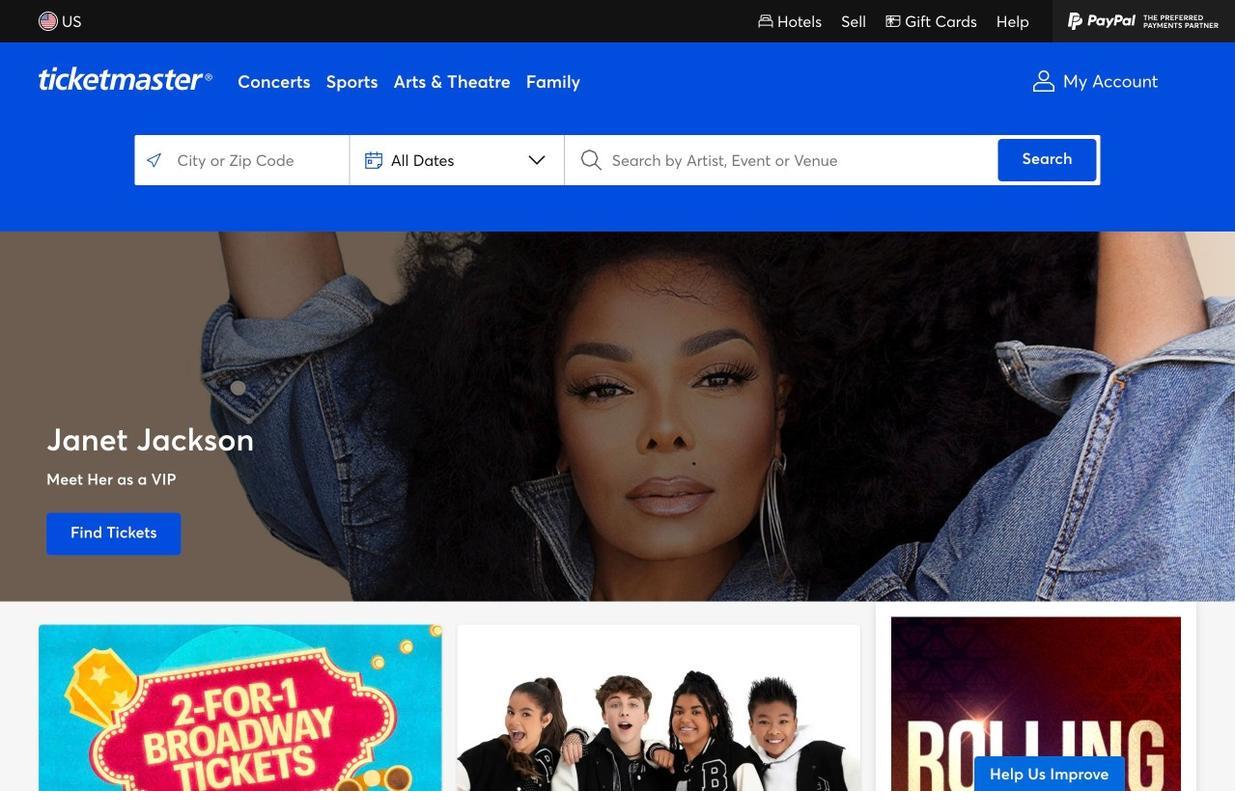 Task type: locate. For each thing, give the bounding box(es) containing it.
None search field
[[135, 135, 1100, 185]]

advertisement element
[[891, 618, 1181, 792]]

City or Zip Code field
[[139, 139, 345, 182]]

menu
[[230, 42, 1015, 120]]

paypal preferred payments partner image
[[1053, 0, 1235, 42]]



Task type: vqa. For each thing, say whether or not it's contained in the screenshot.
search field
yes



Task type: describe. For each thing, give the bounding box(es) containing it.
main navigation element
[[0, 0, 1235, 120]]

Search by Artist, Event or Venue text field
[[603, 139, 994, 182]]

menu inside main navigation element
[[230, 42, 1015, 120]]



